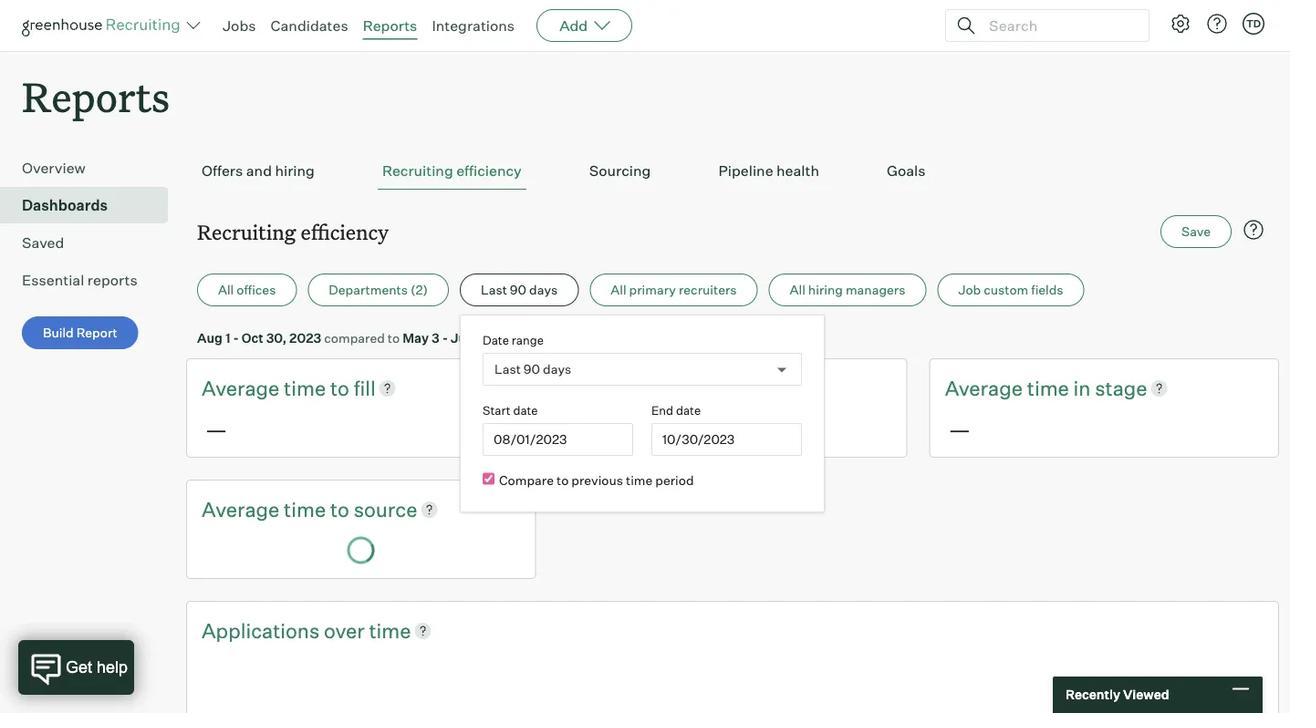 Task type: locate. For each thing, give the bounding box(es) containing it.
1 horizontal spatial recruiting
[[382, 162, 453, 180]]

0 horizontal spatial reports
[[22, 69, 170, 123]]

days up range
[[529, 282, 558, 298]]

to left previous
[[557, 472, 569, 488]]

0 horizontal spatial all
[[218, 282, 234, 298]]

1 vertical spatial last 90 days
[[494, 361, 571, 377]]

- right 3
[[442, 330, 448, 346]]

period
[[655, 472, 694, 488]]

2 horizontal spatial all
[[790, 282, 805, 298]]

(2)
[[411, 282, 428, 298]]

time link for fill
[[284, 374, 330, 402]]

job custom fields button
[[937, 274, 1084, 307]]

all offices button
[[197, 274, 297, 307]]

efficiency
[[456, 162, 522, 180], [301, 218, 389, 245]]

1 vertical spatial reports
[[22, 69, 170, 123]]

0 vertical spatial efficiency
[[456, 162, 522, 180]]

average
[[202, 376, 279, 401], [573, 376, 651, 401], [945, 376, 1023, 401], [202, 497, 279, 522]]

report
[[76, 325, 117, 341]]

1 vertical spatial last
[[494, 361, 521, 377]]

0 horizontal spatial recruiting
[[197, 218, 296, 245]]

2 date from the left
[[676, 403, 701, 418]]

1 horizontal spatial -
[[442, 330, 448, 346]]

to
[[388, 330, 400, 346], [330, 376, 349, 401], [702, 376, 721, 401], [557, 472, 569, 488], [330, 497, 349, 522]]

1 vertical spatial recruiting
[[197, 218, 296, 245]]

td button
[[1243, 13, 1264, 35]]

time link up 'end date'
[[655, 374, 702, 402]]

time link for source
[[284, 495, 330, 523]]

date range
[[483, 333, 544, 347]]

last 90 days up "date range"
[[481, 282, 558, 298]]

end
[[651, 403, 673, 418]]

3
[[432, 330, 439, 346]]

all inside all primary recruiters button
[[611, 282, 626, 298]]

1 horizontal spatial date
[[676, 403, 701, 418]]

recruiting efficiency inside button
[[382, 162, 522, 180]]

average for stage
[[945, 376, 1023, 401]]

2 all from the left
[[611, 282, 626, 298]]

days down range
[[543, 361, 571, 377]]

2023 right 31,
[[492, 330, 524, 346]]

to link for hire
[[702, 374, 725, 402]]

1 horizontal spatial all
[[611, 282, 626, 298]]

time link for hire
[[655, 374, 702, 402]]

1 horizontal spatial —
[[577, 416, 599, 443]]

integrations
[[432, 16, 515, 35]]

1 2023 from the left
[[289, 330, 321, 346]]

all left primary
[[611, 282, 626, 298]]

time
[[284, 376, 326, 401], [655, 376, 697, 401], [1027, 376, 1069, 401], [626, 472, 653, 488], [284, 497, 326, 522], [369, 618, 411, 643]]

td button
[[1239, 9, 1268, 38]]

90 up "date range"
[[510, 282, 526, 298]]

days
[[529, 282, 558, 298], [543, 361, 571, 377]]

90
[[510, 282, 526, 298], [524, 361, 540, 377]]

1 date from the left
[[513, 403, 538, 418]]

last 90 days button
[[460, 274, 579, 307]]

applications
[[202, 618, 320, 643]]

—
[[205, 416, 227, 443], [577, 416, 599, 443], [948, 416, 970, 443]]

candidates link
[[271, 16, 348, 35]]

faq image
[[1243, 219, 1264, 241]]

0 horizontal spatial 2023
[[289, 330, 321, 346]]

to for fill
[[330, 376, 349, 401]]

90 down range
[[524, 361, 540, 377]]

0 vertical spatial reports
[[363, 16, 417, 35]]

time left source
[[284, 497, 326, 522]]

0 horizontal spatial —
[[205, 416, 227, 443]]

source
[[354, 497, 417, 522]]

2 - from the left
[[442, 330, 448, 346]]

time link left source link
[[284, 495, 330, 523]]

hiring right and
[[275, 162, 315, 180]]

3 all from the left
[[790, 282, 805, 298]]

31,
[[473, 330, 490, 346]]

0 vertical spatial days
[[529, 282, 558, 298]]

date
[[513, 403, 538, 418], [676, 403, 701, 418]]

2 horizontal spatial —
[[948, 416, 970, 443]]

recruiting efficiency
[[382, 162, 522, 180], [197, 218, 389, 245]]

1 horizontal spatial 2023
[[492, 330, 524, 346]]

recruiting efficiency button
[[378, 153, 526, 190]]

0 horizontal spatial hiring
[[275, 162, 315, 180]]

2023
[[289, 330, 321, 346], [492, 330, 524, 346]]

0 horizontal spatial efficiency
[[301, 218, 389, 245]]

1 — from the left
[[205, 416, 227, 443]]

over link
[[324, 617, 369, 645]]

all left managers
[[790, 282, 805, 298]]

0 horizontal spatial -
[[233, 330, 239, 346]]

jobs link
[[223, 16, 256, 35]]

range
[[512, 333, 544, 347]]

3 — from the left
[[948, 416, 970, 443]]

reports link
[[363, 16, 417, 35]]

time link
[[284, 374, 330, 402], [655, 374, 702, 402], [1027, 374, 1073, 402], [284, 495, 330, 523], [369, 617, 411, 645]]

time up 'end date'
[[655, 376, 697, 401]]

reports down greenhouse recruiting image
[[22, 69, 170, 123]]

start date
[[483, 403, 538, 418]]

end date
[[651, 403, 701, 418]]

last down "date range"
[[494, 361, 521, 377]]

pipeline health button
[[714, 153, 824, 190]]

goals button
[[882, 153, 930, 190]]

— for stage
[[948, 416, 970, 443]]

time link left fill link
[[284, 374, 330, 402]]

0 vertical spatial hiring
[[275, 162, 315, 180]]

last 90 days down range
[[494, 361, 571, 377]]

all left the offices
[[218, 282, 234, 298]]

time for source
[[284, 497, 326, 522]]

jul
[[451, 330, 470, 346]]

time left in
[[1027, 376, 1069, 401]]

tab list
[[197, 153, 1268, 190]]

reports right candidates link
[[363, 16, 417, 35]]

aug 1 - oct 30, 2023 compared to may 3 - jul 31, 2023
[[197, 330, 524, 346]]

-
[[233, 330, 239, 346], [442, 330, 448, 346]]

date for end date
[[676, 403, 701, 418]]

date right end
[[676, 403, 701, 418]]

goals
[[887, 162, 926, 180]]

date right start
[[513, 403, 538, 418]]

1 horizontal spatial reports
[[363, 16, 417, 35]]

average time to
[[202, 376, 354, 401], [573, 376, 725, 401], [202, 497, 354, 522]]

time down 30,
[[284, 376, 326, 401]]

offers and hiring button
[[197, 153, 319, 190]]

greenhouse recruiting image
[[22, 15, 186, 36]]

last inside button
[[481, 282, 507, 298]]

offers
[[202, 162, 243, 180]]

hiring left managers
[[808, 282, 843, 298]]

0 vertical spatial 90
[[510, 282, 526, 298]]

recruiting
[[382, 162, 453, 180], [197, 218, 296, 245]]

all inside all hiring managers button
[[790, 282, 805, 298]]

2023 right 30,
[[289, 330, 321, 346]]

hiring inside 'tab list'
[[275, 162, 315, 180]]

oct
[[242, 330, 263, 346]]

last up 31,
[[481, 282, 507, 298]]

0 vertical spatial last
[[481, 282, 507, 298]]

30,
[[266, 330, 287, 346]]

average link
[[202, 374, 284, 402], [573, 374, 655, 402], [945, 374, 1027, 402], [202, 495, 284, 523]]

1
[[225, 330, 230, 346]]

last
[[481, 282, 507, 298], [494, 361, 521, 377]]

- right 1
[[233, 330, 239, 346]]

applications over
[[202, 618, 369, 643]]

pipeline
[[718, 162, 773, 180]]

2 — from the left
[[577, 416, 599, 443]]

1 vertical spatial efficiency
[[301, 218, 389, 245]]

job custom fields
[[958, 282, 1063, 298]]

time link left stage link
[[1027, 374, 1073, 402]]

1 - from the left
[[233, 330, 239, 346]]

0 vertical spatial recruiting
[[382, 162, 453, 180]]

all inside button
[[218, 282, 234, 298]]

1 vertical spatial hiring
[[808, 282, 843, 298]]

hire
[[725, 376, 761, 401]]

start
[[483, 403, 511, 418]]

time for fill
[[284, 376, 326, 401]]

all for all offices
[[218, 282, 234, 298]]

08/01/2023
[[494, 432, 567, 448]]

1 horizontal spatial efficiency
[[456, 162, 522, 180]]

90 inside last 90 days button
[[510, 282, 526, 298]]

to left source
[[330, 497, 349, 522]]

to left hire
[[702, 376, 721, 401]]

to for source
[[330, 497, 349, 522]]

last 90 days inside button
[[481, 282, 558, 298]]

0 vertical spatial last 90 days
[[481, 282, 558, 298]]

1 all from the left
[[218, 282, 234, 298]]

0 horizontal spatial date
[[513, 403, 538, 418]]

to left fill
[[330, 376, 349, 401]]

build report
[[43, 325, 117, 341]]

last 90 days
[[481, 282, 558, 298], [494, 361, 571, 377]]

average for hire
[[573, 376, 651, 401]]

configure image
[[1170, 13, 1191, 35]]

0 vertical spatial recruiting efficiency
[[382, 162, 522, 180]]

all for all hiring managers
[[790, 282, 805, 298]]

time right over
[[369, 618, 411, 643]]



Task type: describe. For each thing, give the bounding box(es) containing it.
average link for stage
[[945, 374, 1027, 402]]

essential reports link
[[22, 269, 161, 291]]

1 horizontal spatial hiring
[[808, 282, 843, 298]]

all hiring managers button
[[769, 274, 926, 307]]

average time to for fill
[[202, 376, 354, 401]]

average link for fill
[[202, 374, 284, 402]]

aug
[[197, 330, 223, 346]]

to for hire
[[702, 376, 721, 401]]

recently viewed
[[1066, 687, 1169, 703]]

custom
[[984, 282, 1028, 298]]

time left period
[[626, 472, 653, 488]]

managers
[[846, 282, 905, 298]]

source link
[[354, 495, 417, 523]]

and
[[246, 162, 272, 180]]

saved
[[22, 234, 64, 252]]

job
[[958, 282, 981, 298]]

all primary recruiters button
[[590, 274, 758, 307]]

recruiting inside button
[[382, 162, 453, 180]]

overview
[[22, 159, 86, 177]]

applications link
[[202, 617, 324, 645]]

fill
[[354, 376, 376, 401]]

1 vertical spatial recruiting efficiency
[[197, 218, 389, 245]]

offices
[[237, 282, 276, 298]]

may
[[403, 330, 429, 346]]

add button
[[537, 9, 632, 42]]

Search text field
[[984, 12, 1132, 39]]

time for stage
[[1027, 376, 1069, 401]]

save
[[1182, 224, 1211, 240]]

time link for stage
[[1027, 374, 1073, 402]]

departments
[[329, 282, 408, 298]]

build report button
[[22, 317, 138, 350]]

date
[[483, 333, 509, 347]]

fields
[[1031, 282, 1063, 298]]

time for hire
[[655, 376, 697, 401]]

departments (2)
[[329, 282, 428, 298]]

reports
[[87, 271, 137, 289]]

offers and hiring
[[202, 162, 315, 180]]

2 2023 from the left
[[492, 330, 524, 346]]

save button
[[1161, 215, 1232, 248]]

all offices
[[218, 282, 276, 298]]

tab list containing offers and hiring
[[197, 153, 1268, 190]]

Compare to previous time period checkbox
[[483, 473, 494, 485]]

fill link
[[354, 374, 376, 402]]

dashboards
[[22, 196, 108, 215]]

1 vertical spatial 90
[[524, 361, 540, 377]]

build
[[43, 325, 74, 341]]

add
[[559, 16, 588, 35]]

essential
[[22, 271, 84, 289]]

average for source
[[202, 497, 279, 522]]

in link
[[1073, 374, 1095, 402]]

time link right over
[[369, 617, 411, 645]]

average time to for hire
[[573, 376, 725, 401]]

date for start date
[[513, 403, 538, 418]]

average time in
[[945, 376, 1095, 401]]

all primary recruiters
[[611, 282, 737, 298]]

to link for source
[[330, 495, 354, 523]]

average link for hire
[[573, 374, 655, 402]]

— for fill
[[205, 416, 227, 443]]

in
[[1073, 376, 1091, 401]]

all hiring managers
[[790, 282, 905, 298]]

integrations link
[[432, 16, 515, 35]]

recently
[[1066, 687, 1120, 703]]

hire link
[[725, 374, 761, 402]]

average for fill
[[202, 376, 279, 401]]

jobs
[[223, 16, 256, 35]]

td
[[1246, 17, 1261, 30]]

to link for fill
[[330, 374, 354, 402]]

to left may
[[388, 330, 400, 346]]

saved link
[[22, 232, 161, 254]]

— for hire
[[577, 416, 599, 443]]

essential reports
[[22, 271, 137, 289]]

1 vertical spatial days
[[543, 361, 571, 377]]

pipeline health
[[718, 162, 819, 180]]

sourcing
[[589, 162, 651, 180]]

departments (2) button
[[308, 274, 449, 307]]

average link for source
[[202, 495, 284, 523]]

primary
[[629, 282, 676, 298]]

over
[[324, 618, 365, 643]]

all for all primary recruiters
[[611, 282, 626, 298]]

compare
[[499, 472, 554, 488]]

days inside button
[[529, 282, 558, 298]]

average time to for source
[[202, 497, 354, 522]]

candidates
[[271, 16, 348, 35]]

10/30/2023
[[662, 432, 735, 448]]

compare to previous time period
[[499, 472, 694, 488]]

sourcing button
[[585, 153, 655, 190]]

stage link
[[1095, 374, 1147, 402]]

compared
[[324, 330, 385, 346]]

health
[[776, 162, 819, 180]]

efficiency inside recruiting efficiency button
[[456, 162, 522, 180]]

dashboards link
[[22, 195, 161, 216]]

viewed
[[1123, 687, 1169, 703]]

stage
[[1095, 376, 1147, 401]]

recruiters
[[679, 282, 737, 298]]

previous
[[571, 472, 623, 488]]

overview link
[[22, 157, 161, 179]]



Task type: vqa. For each thing, say whether or not it's contained in the screenshot.
'ALL' for All departments
no



